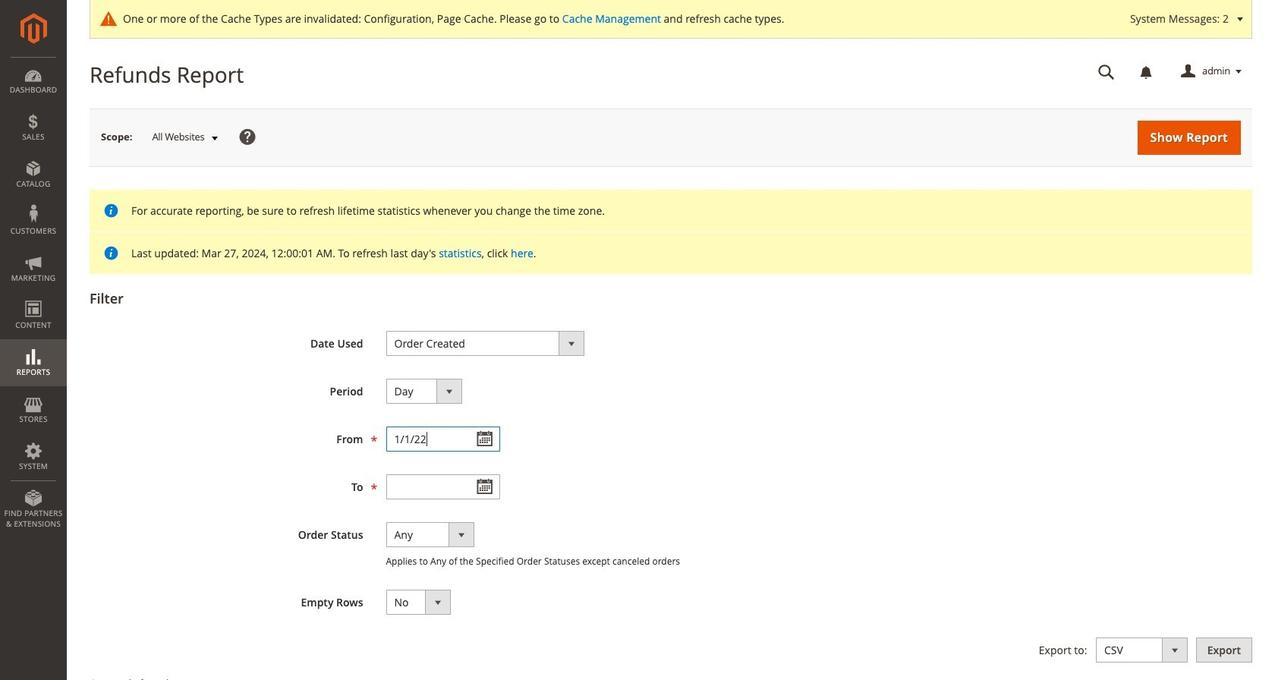 Task type: vqa. For each thing, say whether or not it's contained in the screenshot.
tab list
no



Task type: locate. For each thing, give the bounding box(es) containing it.
menu bar
[[0, 57, 67, 537]]

magento admin panel image
[[20, 13, 47, 44]]

None text field
[[1088, 58, 1126, 85], [386, 427, 500, 452], [386, 475, 500, 500], [1088, 58, 1126, 85], [386, 427, 500, 452], [386, 475, 500, 500]]



